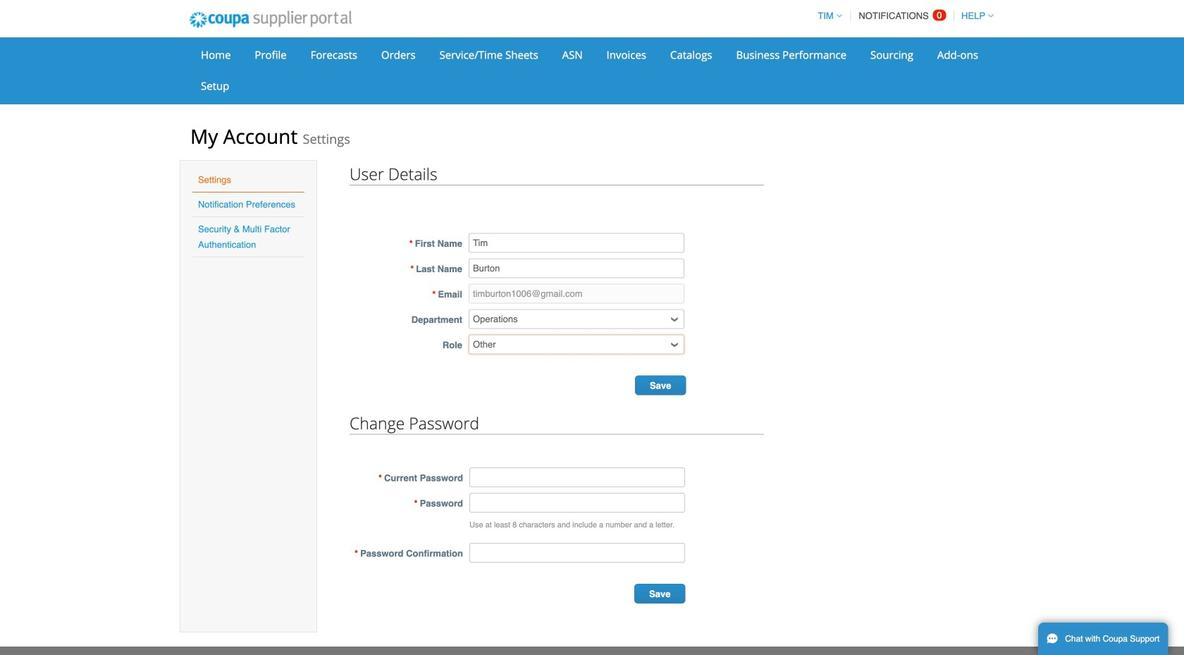 Task type: locate. For each thing, give the bounding box(es) containing it.
navigation
[[812, 2, 994, 30]]

coupa supplier portal image
[[180, 2, 362, 37]]

None text field
[[469, 259, 685, 278]]

None password field
[[470, 468, 686, 487], [470, 493, 686, 513], [470, 543, 686, 563], [470, 468, 686, 487], [470, 493, 686, 513], [470, 543, 686, 563]]

None text field
[[469, 233, 685, 253], [469, 284, 685, 304], [469, 233, 685, 253], [469, 284, 685, 304]]



Task type: vqa. For each thing, say whether or not it's contained in the screenshot.
fourth Online from the bottom
no



